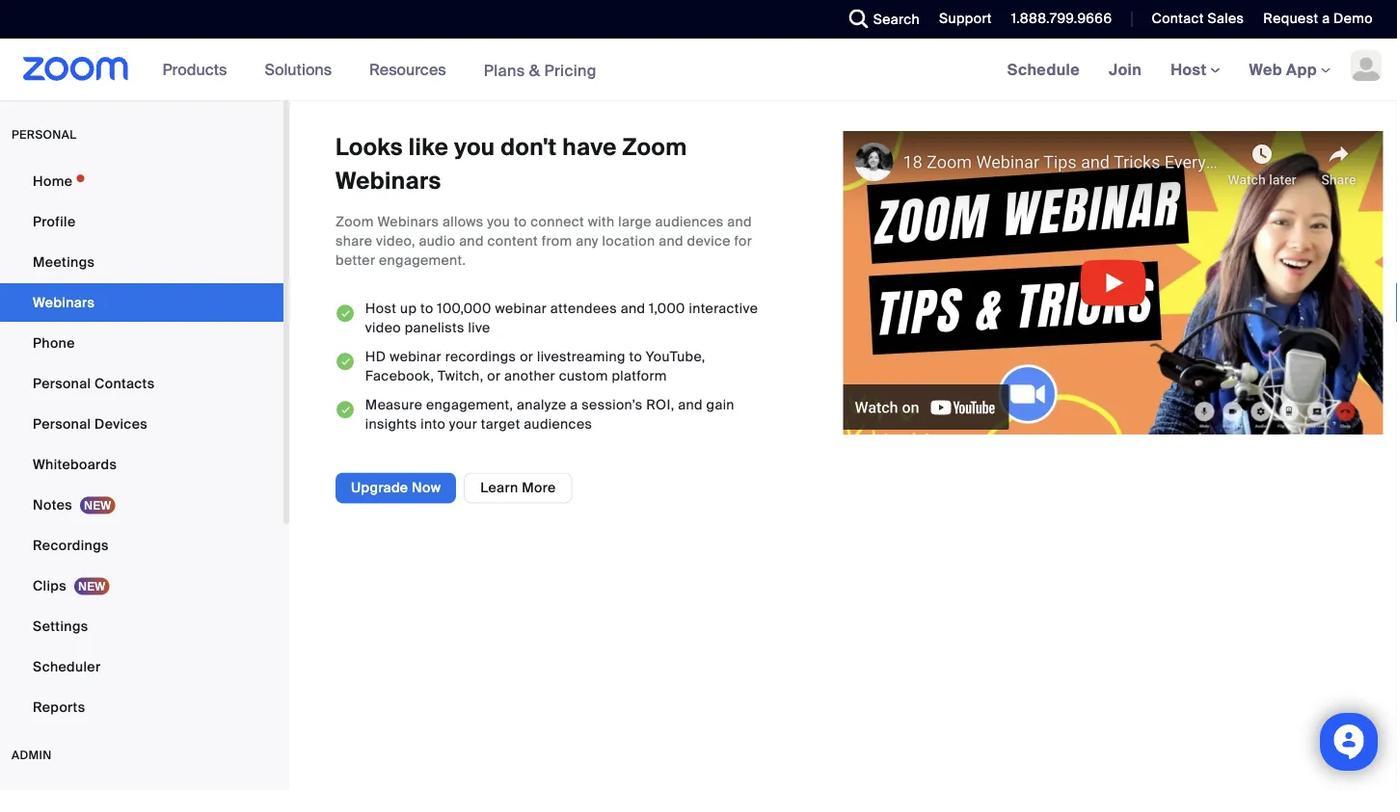 Task type: vqa. For each thing, say whether or not it's contained in the screenshot.
top Workvivo
no



Task type: locate. For each thing, give the bounding box(es) containing it.
to up platform
[[629, 348, 642, 366]]

1.888.799.9666 button up schedule link
[[1012, 10, 1113, 27]]

0 vertical spatial webinars
[[336, 166, 441, 196]]

host button
[[1171, 59, 1221, 80]]

personal
[[33, 375, 91, 393], [33, 415, 91, 433]]

host down contact sales
[[1171, 59, 1211, 80]]

profile picture image
[[1351, 50, 1382, 81]]

1 vertical spatial to
[[421, 300, 434, 318]]

products button
[[163, 39, 236, 100]]

a inside measure engagement, analyze a session's roi, and gain insights into your target audiences
[[570, 396, 578, 414]]

0 horizontal spatial host
[[365, 300, 397, 318]]

scheduler link
[[0, 648, 284, 687]]

a
[[1323, 10, 1330, 27], [570, 396, 578, 414]]

like
[[409, 133, 449, 163]]

request
[[1264, 10, 1319, 27]]

looks
[[336, 133, 403, 163]]

1 vertical spatial webinar
[[390, 348, 442, 366]]

connect
[[531, 213, 585, 231]]

sales
[[1208, 10, 1245, 27]]

support link
[[925, 0, 997, 39], [940, 10, 992, 27]]

zoom up share
[[336, 213, 374, 231]]

personal up whiteboards
[[33, 415, 91, 433]]

target
[[481, 416, 520, 434]]

2 vertical spatial webinars
[[33, 294, 95, 312]]

host inside host up to 100,000 webinar attendees and 1,000 interactive video panelists live
[[365, 300, 397, 318]]

notes
[[33, 496, 72, 514]]

0 vertical spatial zoom
[[623, 133, 687, 163]]

request a demo link
[[1249, 0, 1398, 39], [1264, 10, 1374, 27]]

audiences up device
[[656, 213, 724, 231]]

1 horizontal spatial to
[[514, 213, 527, 231]]

0 vertical spatial to
[[514, 213, 527, 231]]

webinar up facebook,
[[390, 348, 442, 366]]

session's
[[582, 396, 643, 414]]

1 vertical spatial personal
[[33, 415, 91, 433]]

webinars inside webinars link
[[33, 294, 95, 312]]

and inside measure engagement, analyze a session's roi, and gain insights into your target audiences
[[678, 396, 703, 414]]

meetings
[[33, 253, 95, 271]]

a down custom
[[570, 396, 578, 414]]

0 horizontal spatial audiences
[[524, 416, 592, 434]]

solutions button
[[265, 39, 341, 100]]

and up the for
[[728, 213, 752, 231]]

zoom inside looks like you don't have zoom webinars
[[623, 133, 687, 163]]

personal for personal devices
[[33, 415, 91, 433]]

1 vertical spatial you
[[487, 213, 510, 231]]

whiteboards link
[[0, 446, 284, 484]]

settings
[[33, 618, 88, 636]]

a left the demo
[[1323, 10, 1330, 27]]

personal devices
[[33, 415, 148, 433]]

0 vertical spatial a
[[1323, 10, 1330, 27]]

recordings
[[33, 537, 109, 555]]

or up another
[[520, 348, 534, 366]]

1.888.799.9666 button
[[997, 0, 1117, 39], [1012, 10, 1113, 27]]

zoom
[[623, 133, 687, 163], [336, 213, 374, 231]]

2 personal from the top
[[33, 415, 91, 433]]

schedule
[[1008, 59, 1080, 80]]

clips
[[33, 577, 67, 595]]

webinars up video,
[[378, 213, 439, 231]]

meetings navigation
[[993, 39, 1398, 102]]

1 vertical spatial zoom
[[336, 213, 374, 231]]

you up content
[[487, 213, 510, 231]]

1.888.799.9666
[[1012, 10, 1113, 27]]

to right up
[[421, 300, 434, 318]]

0 horizontal spatial to
[[421, 300, 434, 318]]

0 horizontal spatial webinar
[[390, 348, 442, 366]]

settings link
[[0, 608, 284, 646]]

webinars down looks
[[336, 166, 441, 196]]

upgrade now button
[[336, 473, 456, 504]]

support
[[940, 10, 992, 27]]

phone
[[33, 334, 75, 352]]

1 vertical spatial audiences
[[524, 416, 592, 434]]

0 horizontal spatial zoom
[[336, 213, 374, 231]]

request a demo
[[1264, 10, 1374, 27]]

up
[[400, 300, 417, 318]]

host up the video
[[365, 300, 397, 318]]

join link
[[1095, 39, 1157, 100]]

1 horizontal spatial audiences
[[656, 213, 724, 231]]

web app button
[[1250, 59, 1331, 80]]

1 horizontal spatial a
[[1323, 10, 1330, 27]]

audiences inside measure engagement, analyze a session's roi, and gain insights into your target audiences
[[524, 416, 592, 434]]

0 vertical spatial audiences
[[656, 213, 724, 231]]

personal down phone
[[33, 375, 91, 393]]

insights
[[365, 416, 417, 434]]

host inside meetings navigation
[[1171, 59, 1211, 80]]

or down recordings
[[487, 368, 501, 385]]

learn more button
[[464, 473, 573, 504]]

and left gain
[[678, 396, 703, 414]]

contacts
[[95, 375, 155, 393]]

share
[[336, 233, 373, 250]]

webinars down "meetings"
[[33, 294, 95, 312]]

live
[[468, 319, 491, 337]]

audiences inside zoom webinars allows you to connect with large audiences and share video, audio and content from any location and device for better engagement.
[[656, 213, 724, 231]]

0 vertical spatial webinar
[[495, 300, 547, 318]]

search button
[[835, 0, 925, 39]]

banner containing products
[[0, 39, 1398, 102]]

0 vertical spatial personal
[[33, 375, 91, 393]]

personal devices link
[[0, 405, 284, 444]]

search
[[874, 10, 920, 28]]

reports link
[[0, 689, 284, 727]]

to inside hd webinar recordings or livestreaming to youtube, facebook, twitch, or another custom platform
[[629, 348, 642, 366]]

audiences down analyze
[[524, 416, 592, 434]]

0 horizontal spatial a
[[570, 396, 578, 414]]

location
[[602, 233, 655, 250]]

0 vertical spatial host
[[1171, 59, 1211, 80]]

audiences
[[656, 213, 724, 231], [524, 416, 592, 434]]

solutions
[[265, 59, 332, 80]]

interactive
[[689, 300, 758, 318]]

demo
[[1334, 10, 1374, 27]]

livestreaming
[[537, 348, 626, 366]]

0 vertical spatial you
[[454, 133, 495, 163]]

large
[[619, 213, 652, 231]]

1 personal from the top
[[33, 375, 91, 393]]

personal contacts
[[33, 375, 155, 393]]

1 horizontal spatial webinar
[[495, 300, 547, 318]]

webinar right 100,000
[[495, 300, 547, 318]]

don't
[[501, 133, 557, 163]]

1 vertical spatial a
[[570, 396, 578, 414]]

1 vertical spatial host
[[365, 300, 397, 318]]

1 horizontal spatial zoom
[[623, 133, 687, 163]]

any
[[576, 233, 599, 250]]

host
[[1171, 59, 1211, 80], [365, 300, 397, 318]]

you right like
[[454, 133, 495, 163]]

1 horizontal spatial host
[[1171, 59, 1211, 80]]

2 vertical spatial to
[[629, 348, 642, 366]]

custom
[[559, 368, 608, 385]]

and left 1,000
[[621, 300, 646, 318]]

you
[[454, 133, 495, 163], [487, 213, 510, 231]]

webinar inside hd webinar recordings or livestreaming to youtube, facebook, twitch, or another custom platform
[[390, 348, 442, 366]]

scheduler
[[33, 658, 101, 676]]

2 horizontal spatial to
[[629, 348, 642, 366]]

webinar
[[495, 300, 547, 318], [390, 348, 442, 366]]

webinars inside looks like you don't have zoom webinars
[[336, 166, 441, 196]]

1 horizontal spatial or
[[520, 348, 534, 366]]

to up content
[[514, 213, 527, 231]]

and
[[728, 213, 752, 231], [459, 233, 484, 250], [659, 233, 684, 250], [621, 300, 646, 318], [678, 396, 703, 414]]

banner
[[0, 39, 1398, 102]]

0 horizontal spatial or
[[487, 368, 501, 385]]

for
[[734, 233, 752, 250]]

webinar inside host up to 100,000 webinar attendees and 1,000 interactive video panelists live
[[495, 300, 547, 318]]

and left device
[[659, 233, 684, 250]]

join
[[1109, 59, 1142, 80]]

webinars
[[336, 166, 441, 196], [378, 213, 439, 231], [33, 294, 95, 312]]

and down allows
[[459, 233, 484, 250]]

zoom right have
[[623, 133, 687, 163]]

1 vertical spatial webinars
[[378, 213, 439, 231]]

web
[[1250, 59, 1283, 80]]

webinars inside zoom webinars allows you to connect with large audiences and share video, audio and content from any location and device for better engagement.
[[378, 213, 439, 231]]

reports
[[33, 699, 85, 717]]



Task type: describe. For each thing, give the bounding box(es) containing it.
panelists
[[405, 319, 465, 337]]

and inside host up to 100,000 webinar attendees and 1,000 interactive video panelists live
[[621, 300, 646, 318]]

phone link
[[0, 324, 284, 363]]

resources button
[[370, 39, 455, 100]]

product information navigation
[[148, 39, 611, 102]]

video
[[365, 319, 401, 337]]

measure engagement, analyze a session's roi, and gain insights into your target audiences
[[365, 396, 735, 434]]

to inside host up to 100,000 webinar attendees and 1,000 interactive video panelists live
[[421, 300, 434, 318]]

products
[[163, 59, 227, 80]]

1 vertical spatial or
[[487, 368, 501, 385]]

personal menu menu
[[0, 162, 284, 729]]

upgrade
[[351, 479, 408, 497]]

whiteboards
[[33, 456, 117, 474]]

hd
[[365, 348, 386, 366]]

personal
[[12, 127, 77, 142]]

you inside looks like you don't have zoom webinars
[[454, 133, 495, 163]]

hd webinar recordings or livestreaming to youtube, facebook, twitch, or another custom platform
[[365, 348, 706, 385]]

you inside zoom webinars allows you to connect with large audiences and share video, audio and content from any location and device for better engagement.
[[487, 213, 510, 231]]

roi,
[[646, 396, 675, 414]]

now
[[412, 479, 441, 497]]

1.888.799.9666 button up schedule
[[997, 0, 1117, 39]]

zoom webinars allows you to connect with large audiences and share video, audio and content from any location and device for better engagement.
[[336, 213, 752, 270]]

facebook,
[[365, 368, 434, 385]]

clips link
[[0, 567, 284, 606]]

personal for personal contacts
[[33, 375, 91, 393]]

engagement.
[[379, 252, 466, 270]]

another
[[505, 368, 556, 385]]

host for host up to 100,000 webinar attendees and 1,000 interactive video panelists live
[[365, 300, 397, 318]]

to inside zoom webinars allows you to connect with large audiences and share video, audio and content from any location and device for better engagement.
[[514, 213, 527, 231]]

meetings link
[[0, 243, 284, 282]]

device
[[687, 233, 731, 250]]

from
[[542, 233, 572, 250]]

video,
[[376, 233, 416, 250]]

0 vertical spatial or
[[520, 348, 534, 366]]

your
[[449, 416, 478, 434]]

app
[[1287, 59, 1318, 80]]

profile link
[[0, 203, 284, 241]]

learn more
[[481, 479, 556, 497]]

gain
[[707, 396, 735, 414]]

admin
[[12, 748, 52, 763]]

looks like you don't have zoom webinars
[[336, 133, 687, 196]]

profile
[[33, 213, 76, 231]]

upgrade now
[[351, 479, 441, 497]]

resources
[[370, 59, 446, 80]]

host for host
[[1171, 59, 1211, 80]]

zoom inside zoom webinars allows you to connect with large audiences and share video, audio and content from any location and device for better engagement.
[[336, 213, 374, 231]]

zoom logo image
[[23, 57, 129, 81]]

notes link
[[0, 486, 284, 525]]

into
[[421, 416, 446, 434]]

plans & pricing
[[484, 60, 597, 80]]

contact
[[1152, 10, 1204, 27]]

platform
[[612, 368, 667, 385]]

recordings link
[[0, 527, 284, 565]]

plans
[[484, 60, 525, 80]]

&
[[529, 60, 540, 80]]

allows
[[443, 213, 484, 231]]

pricing
[[544, 60, 597, 80]]

personal contacts link
[[0, 365, 284, 403]]

have
[[563, 133, 617, 163]]

devices
[[95, 415, 148, 433]]

schedule link
[[993, 39, 1095, 100]]

web app
[[1250, 59, 1318, 80]]

with
[[588, 213, 615, 231]]

audio
[[419, 233, 456, 250]]

engagement,
[[426, 396, 514, 414]]

contact sales
[[1152, 10, 1245, 27]]

host up to 100,000 webinar attendees and 1,000 interactive video panelists live
[[365, 300, 758, 337]]

1,000
[[649, 300, 686, 318]]

analyze
[[517, 396, 567, 414]]

100,000
[[437, 300, 492, 318]]

more
[[522, 479, 556, 497]]

better
[[336, 252, 376, 270]]

recordings
[[445, 348, 516, 366]]

learn
[[481, 479, 518, 497]]

measure
[[365, 396, 423, 414]]

content
[[488, 233, 538, 250]]

twitch,
[[438, 368, 484, 385]]



